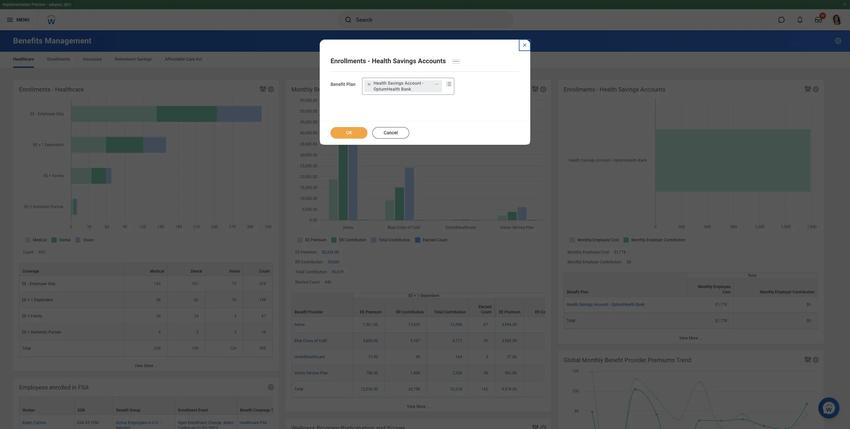 Task type: locate. For each thing, give the bounding box(es) containing it.
ee premium left 30,334.00
[[295, 250, 317, 255]]

premium left 30,334.00
[[301, 250, 317, 255]]

0 horizontal spatial optumhealth
[[374, 87, 400, 91]]

total contribution up 21,096
[[434, 310, 466, 314]]

more inside enrollments - health savings accounts "element"
[[689, 336, 698, 341]]

premium up 7,561.00 button
[[366, 310, 382, 314]]

1 er contribution image from the top
[[527, 322, 563, 327]]

... inside enrollments - healthcare element
[[154, 364, 157, 368]]

health savings account - optumhealth bank
[[374, 81, 424, 91], [567, 302, 645, 307]]

savings inside row
[[579, 302, 593, 307]]

1 horizontal spatial plan
[[346, 82, 356, 87]]

0 horizontal spatial vision
[[229, 269, 240, 274]]

7,561.00 button
[[363, 322, 379, 327]]

67 up 35
[[484, 322, 488, 327]]

1 horizontal spatial fsa
[[260, 421, 267, 425]]

vision for vision
[[229, 269, 240, 274]]

$1,778 for $1,778
[[715, 302, 727, 307]]

73.50 button
[[368, 354, 379, 360]]

2 vertical spatial view more ... link
[[286, 401, 551, 412]]

row containing health savings account - optumhealth bank
[[564, 297, 818, 313]]

ee premium button
[[353, 299, 385, 316], [495, 299, 524, 316]]

total element down vision service plan
[[294, 386, 303, 392]]

1 inside enrollments - healthcare element
[[31, 298, 33, 302]]

ee premium button up 4,994.00
[[495, 299, 524, 316]]

2 horizontal spatial er
[[535, 310, 540, 314]]

1 vertical spatial coverage
[[254, 408, 270, 413]]

1 vertical spatial $1,778
[[715, 302, 727, 307]]

monthly
[[291, 86, 313, 93], [568, 250, 582, 255], [568, 260, 582, 265], [698, 285, 713, 289], [760, 290, 774, 295], [582, 357, 603, 364]]

319
[[259, 282, 266, 286]]

er contribution image for 9,578.00
[[527, 387, 563, 392]]

0 horizontal spatial adam
[[22, 421, 32, 425]]

555 for the 555 'button' to the top
[[38, 250, 45, 255]]

1 horizontal spatial 555 button
[[259, 346, 267, 351]]

carlton inside adam carlton link
[[33, 421, 46, 425]]

3 inside monthly benefit provider premiums element
[[486, 355, 488, 359]]

vision inside 'link'
[[294, 371, 305, 375]]

0 horizontal spatial ee + 1 dependent
[[22, 298, 53, 302]]

0 horizontal spatial monthly employee cost
[[568, 250, 609, 255]]

employee inside ee - employee only popup button
[[555, 293, 572, 298]]

67 button up "10" in the left of the page
[[262, 314, 267, 319]]

ee + family
[[22, 314, 42, 319]]

only inside popup button
[[573, 293, 581, 298]]

- inside ee - employee only popup button
[[553, 293, 554, 298]]

1 up ee + family
[[31, 298, 33, 302]]

only down "coverage" popup button
[[48, 282, 55, 286]]

$1,778 button for $0
[[614, 250, 627, 255]]

healthcare
[[13, 57, 34, 62], [55, 86, 84, 93], [240, 421, 259, 425]]

optumhealth
[[374, 87, 400, 91], [612, 302, 635, 307]]

enrollments
[[47, 57, 70, 62], [331, 57, 366, 65], [19, 86, 51, 93], [564, 86, 595, 93]]

67 down the '159' 'button'
[[262, 314, 266, 319]]

coverage button
[[19, 263, 124, 276]]

provider inside global monthly benefit provider premiums trend element
[[625, 357, 647, 364]]

change:
[[208, 421, 222, 425]]

1 vertical spatial accounts
[[641, 86, 666, 93]]

$0 inside row
[[807, 302, 811, 307]]

1 vertical spatial more
[[144, 364, 153, 368]]

+ left family at bottom left
[[28, 314, 30, 319]]

ee - employee only inside popup button
[[547, 293, 581, 298]]

2 er contribution image from the top
[[527, 338, 563, 343]]

1 vertical spatial $0
[[807, 302, 811, 307]]

premiums inside monthly benefit provider premiums element
[[357, 86, 384, 93]]

2 horizontal spatial er contribution
[[535, 310, 563, 314]]

provider inside 'benefit provider' popup button
[[308, 310, 323, 314]]

employer inside popup button
[[775, 290, 792, 295]]

- inside implementation preview -   adeptai_dpt1 banner
[[46, 2, 48, 7]]

adam right change: at the bottom of page
[[223, 421, 234, 425]]

view more ... inside enrollments - health savings accounts "element"
[[680, 336, 702, 341]]

143 button down "38"
[[481, 387, 489, 392]]

aetna link
[[294, 321, 305, 327]]

notifications large image
[[797, 16, 804, 23]]

healthcare inside row
[[240, 421, 259, 425]]

0 horizontal spatial enrollments - health savings accounts
[[331, 57, 446, 65]]

$0
[[627, 260, 631, 265], [807, 302, 811, 307], [807, 319, 811, 323]]

cost inside monthly employee cost
[[723, 290, 731, 295]]

- inside active employees in u.s. - salaried
[[160, 421, 161, 425]]

total contribution
[[295, 270, 327, 274], [434, 310, 466, 314]]

1 vertical spatial account
[[594, 302, 609, 307]]

care
[[186, 57, 195, 62]]

more inside monthly benefit provider premiums element
[[417, 404, 426, 409]]

count inside popup button
[[259, 269, 270, 274]]

ee for ee - employee only popup button
[[547, 293, 552, 298]]

ee + 1 dependent up total contribution popup button
[[409, 293, 440, 298]]

total element inside monthly benefit provider premiums element
[[294, 386, 303, 392]]

inbox large image
[[815, 16, 822, 23]]

1 vertical spatial monthly employee cost
[[698, 285, 731, 295]]

health savings account - optumhealth bank down benefit plan popup button
[[567, 302, 645, 307]]

ee - employee only inside row
[[22, 282, 55, 286]]

67 button
[[262, 314, 267, 319], [484, 322, 489, 327]]

vision service plan link
[[294, 369, 328, 375]]

view more ... inside monthly benefit provider premiums element
[[407, 404, 430, 409]]

0 vertical spatial more
[[689, 336, 698, 341]]

446 button
[[325, 279, 332, 285]]

1 horizontal spatial optumhealth
[[612, 302, 635, 307]]

0 vertical spatial fsa
[[78, 384, 89, 391]]

034-33-1292
[[77, 421, 99, 425]]

implementation preview -   adeptai_dpt1
[[3, 2, 72, 7]]

- inside health savings account - optumhealth bank link
[[610, 302, 611, 307]]

- inside health savings account - optumhealth bank element
[[423, 81, 424, 86]]

monthly employer contribution inside popup button
[[760, 290, 815, 295]]

vision inside popup button
[[229, 269, 240, 274]]

er for first er contribution popup button from left
[[396, 310, 401, 314]]

act
[[196, 57, 202, 62]]

0 horizontal spatial plan
[[320, 371, 328, 375]]

1 vertical spatial carlton
[[178, 426, 191, 429]]

view more ... link down 239
[[13, 360, 279, 371]]

3 for the 3 button to the left
[[196, 330, 199, 335]]

only for row containing ee - employee only
[[48, 282, 55, 286]]

1 vertical spatial monthly employer contribution
[[760, 290, 815, 295]]

1 vertical spatial total contribution
[[434, 310, 466, 314]]

3 button
[[196, 330, 200, 335], [234, 330, 238, 335], [486, 354, 489, 360]]

vision button
[[205, 263, 243, 276]]

1 vertical spatial only
[[573, 293, 581, 298]]

67 inside monthly benefit provider premiums element
[[484, 322, 488, 327]]

0 horizontal spatial 555
[[38, 250, 45, 255]]

close environment banner image
[[843, 2, 847, 6]]

143 down the medical
[[154, 282, 161, 286]]

ee + 1 dependent inside popup button
[[409, 293, 440, 298]]

view more ... link down 20,198 button at bottom
[[286, 401, 551, 412]]

101 button
[[192, 281, 200, 287]]

1 vertical spatial fsa
[[260, 421, 267, 425]]

view more ... link
[[558, 333, 824, 344], [13, 360, 279, 371], [286, 401, 551, 412]]

benefit plan button
[[564, 273, 687, 297]]

1 horizontal spatial coverage
[[254, 408, 270, 413]]

30,334.00
[[322, 250, 339, 255]]

190 button
[[192, 346, 200, 351]]

3
[[196, 330, 199, 335], [234, 330, 237, 335], [486, 355, 488, 359]]

1 horizontal spatial benefit plan
[[567, 290, 589, 295]]

0 vertical spatial benefit plan
[[331, 82, 356, 87]]

health savings account - optumhealth bank element
[[374, 80, 431, 92]]

ee premium for 1st 'ee premium' popup button from the right
[[499, 310, 521, 314]]

0 horizontal spatial coverage
[[22, 269, 39, 274]]

row containing aetna
[[291, 317, 850, 333]]

1 vertical spatial in
[[148, 421, 151, 425]]

total contribution button
[[427, 299, 469, 316]]

elected count button
[[469, 299, 495, 316]]

dependent up total contribution popup button
[[420, 293, 440, 298]]

total element
[[567, 317, 576, 323], [294, 386, 303, 392]]

view inside enrollments - health savings accounts "element"
[[680, 336, 688, 341]]

account left related actions image
[[405, 81, 421, 86]]

3,565.00
[[502, 338, 517, 343]]

$0 button
[[627, 260, 632, 265], [807, 302, 812, 307], [807, 318, 812, 324]]

row containing adam carlton
[[19, 415, 387, 429]]

view more ... down 20,198 button at bottom
[[407, 404, 430, 409]]

0 horizontal spatial 143
[[154, 282, 161, 286]]

enrollment up open at bottom left
[[178, 408, 197, 413]]

bank inside option
[[401, 87, 411, 91]]

3 down 24 button
[[196, 330, 199, 335]]

... inside enrollments - health savings accounts "element"
[[699, 336, 702, 341]]

1 vertical spatial vision
[[294, 371, 305, 375]]

1 vertical spatial health savings account - optumhealth bank
[[567, 302, 645, 307]]

101
[[192, 282, 199, 286]]

affordable care act
[[165, 57, 202, 62]]

+ for 34
[[28, 314, 30, 319]]

67 button for 9
[[262, 314, 267, 319]]

health savings account - optumhealth bank down enrollments - health savings accounts link
[[374, 81, 424, 91]]

view more ... for savings
[[680, 336, 702, 341]]

employees inside active employees in u.s. - salaried
[[128, 421, 147, 425]]

1 vertical spatial view more ...
[[135, 364, 157, 368]]

0 vertical spatial 555
[[38, 250, 45, 255]]

dependent up family at bottom left
[[34, 298, 53, 302]]

coverage
[[22, 269, 39, 274], [254, 408, 270, 413]]

190
[[192, 346, 199, 351]]

2 horizontal spatial view
[[680, 336, 688, 341]]

3 button down 9 button at the bottom left of page
[[234, 330, 238, 335]]

4 er contribution image from the top
[[527, 370, 563, 376]]

fsa down benefit coverage type
[[260, 421, 267, 425]]

only inside row
[[48, 282, 55, 286]]

... for premiums
[[427, 404, 430, 409]]

67 button up 35
[[484, 322, 489, 327]]

benefit plan up health savings account - optumhealth bank link
[[567, 290, 589, 295]]

tab list inside benefits management main content
[[7, 52, 844, 68]]

in
[[72, 384, 77, 391], [148, 421, 151, 425]]

1 horizontal spatial adam
[[223, 421, 234, 425]]

+ up ee + family
[[28, 298, 30, 302]]

row containing vision service plan
[[291, 365, 850, 381]]

ee
[[295, 250, 300, 255], [22, 282, 27, 286], [409, 293, 413, 298], [547, 293, 552, 298], [22, 298, 27, 302], [360, 310, 365, 314], [499, 310, 504, 314], [22, 314, 27, 319], [22, 330, 27, 335]]

0 vertical spatial only
[[48, 282, 55, 286]]

benefits management main content
[[0, 30, 850, 429]]

row containing blue cross of calif.
[[291, 333, 850, 349]]

row
[[19, 263, 273, 276], [564, 273, 818, 297], [19, 276, 273, 292], [564, 278, 818, 297], [19, 292, 273, 308], [291, 293, 850, 317], [564, 297, 818, 313], [291, 298, 850, 317], [19, 308, 273, 324], [564, 313, 818, 329], [291, 317, 850, 333], [19, 324, 273, 341], [291, 333, 850, 349], [19, 341, 273, 357], [291, 349, 850, 365], [291, 365, 850, 381], [291, 381, 850, 397], [19, 397, 387, 415], [19, 415, 387, 429]]

optumhealth inside health savings account - optumhealth bank link
[[612, 302, 635, 307]]

premium up 4,994.00 button
[[505, 310, 521, 314]]

1 vertical spatial enrollments - health savings accounts
[[564, 86, 666, 93]]

1 vertical spatial elected count
[[479, 305, 492, 314]]

1 vertical spatial optumhealth
[[612, 302, 635, 307]]

benefit plan left x small icon
[[331, 82, 356, 87]]

ee for row containing ee - employee only
[[22, 282, 27, 286]]

contribution
[[301, 260, 323, 265], [600, 260, 622, 265], [305, 270, 327, 274], [793, 290, 815, 295], [402, 310, 424, 314], [444, 310, 466, 314], [541, 310, 563, 314]]

+ left domestic
[[28, 330, 30, 335]]

cancel button
[[372, 127, 409, 139]]

2 horizontal spatial ...
[[699, 336, 702, 341]]

1 horizontal spatial healthcare
[[55, 86, 84, 93]]

143 inside monthly benefit provider premiums element
[[481, 387, 488, 392]]

21,096
[[451, 322, 462, 327]]

67
[[262, 314, 266, 319], [484, 322, 488, 327]]

ee for row containing ee + domestic partner
[[22, 330, 27, 335]]

0 horizontal spatial ee premium
[[295, 250, 317, 255]]

$0 for bottom $0 button
[[807, 319, 811, 323]]

affordable
[[165, 57, 185, 62]]

benefits
[[13, 36, 43, 45]]

enrollments - healthcare element
[[13, 80, 279, 371]]

enrollments - health savings accounts element
[[558, 80, 824, 344]]

plan left x small icon
[[346, 82, 356, 87]]

2 horizontal spatial 3 button
[[486, 354, 489, 360]]

1 vertical spatial employer
[[775, 290, 792, 295]]

+ up 13,535
[[414, 293, 416, 298]]

optumhealth down benefit plan popup button
[[612, 302, 635, 307]]

ee premium button up 7,561.00
[[353, 299, 385, 316]]

2 adam from the left
[[223, 421, 234, 425]]

2 horizontal spatial ee premium
[[499, 310, 521, 314]]

provider
[[334, 86, 356, 93], [308, 310, 323, 314], [625, 357, 647, 364]]

monthly employer contribution
[[568, 260, 622, 265], [760, 290, 815, 295]]

adam inside open enrollment change: adam carlton on 01/01/2023
[[223, 421, 234, 425]]

er contribution
[[295, 260, 323, 265], [396, 310, 424, 314], [535, 310, 563, 314]]

total contribution up 446
[[295, 270, 327, 274]]

0 horizontal spatial 555 button
[[38, 250, 46, 255]]

account down benefit plan popup button
[[594, 302, 609, 307]]

0 horizontal spatial 143 button
[[154, 281, 162, 287]]

account
[[405, 81, 421, 86], [594, 302, 609, 307]]

1 horizontal spatial elected
[[479, 305, 492, 309]]

health savings account - optumhealth bank inside row
[[567, 302, 645, 307]]

1 horizontal spatial monthly employee cost
[[698, 285, 731, 295]]

enrollment inside open enrollment change: adam carlton on 01/01/2023
[[188, 421, 207, 425]]

adam
[[22, 421, 32, 425], [223, 421, 234, 425]]

798.00
[[366, 371, 378, 375]]

3,604.00 button
[[363, 338, 379, 343]]

enrollment up on
[[188, 421, 207, 425]]

in left the u.s.
[[148, 421, 151, 425]]

67 inside enrollments - healthcare element
[[262, 314, 266, 319]]

1 vertical spatial premiums
[[648, 357, 675, 364]]

2 horizontal spatial 3
[[486, 355, 488, 359]]

1 vertical spatial 67 button
[[484, 322, 489, 327]]

21,096 button
[[451, 322, 463, 327]]

carlton inside open enrollment change: adam carlton on 01/01/2023
[[178, 426, 191, 429]]

configure this page image
[[835, 37, 842, 45]]

143 button
[[154, 281, 162, 287], [481, 387, 489, 392]]

1 horizontal spatial in
[[148, 421, 151, 425]]

90 button
[[416, 354, 421, 360]]

employer
[[583, 260, 599, 265], [775, 290, 792, 295]]

1 vertical spatial ...
[[154, 364, 157, 368]]

3 down 9 button at the bottom left of page
[[234, 330, 237, 335]]

+ for 58
[[28, 298, 30, 302]]

85,019 button
[[332, 270, 345, 275]]

446
[[325, 280, 331, 284]]

row containing monthly employee cost
[[564, 278, 818, 297]]

962.00
[[505, 371, 517, 375]]

enrollments inside tab list
[[47, 57, 70, 62]]

total contribution inside total contribution popup button
[[434, 310, 466, 314]]

account inside row
[[594, 302, 609, 307]]

optumhealth for health savings account - optumhealth bank element
[[374, 87, 400, 91]]

er contribution up 13,535
[[396, 310, 424, 314]]

143 down "38"
[[481, 387, 488, 392]]

143 inside row
[[154, 282, 161, 286]]

1 horizontal spatial total element
[[567, 317, 576, 323]]

0 vertical spatial coverage
[[22, 269, 39, 274]]

3 down 35 button
[[486, 355, 488, 359]]

ee + 1 dependent button
[[353, 293, 495, 298]]

er contribution image
[[527, 322, 563, 327], [527, 338, 563, 343], [527, 354, 563, 360], [527, 370, 563, 376], [527, 387, 563, 392]]

ee premium up 7,561.00
[[360, 310, 382, 314]]

carlton down open at bottom left
[[178, 426, 191, 429]]

adam down worker
[[22, 421, 32, 425]]

plan inside popup button
[[581, 290, 589, 295]]

... inside monthly benefit provider premiums element
[[427, 404, 430, 409]]

0 horizontal spatial benefit plan
[[331, 82, 356, 87]]

er contribution image for 4,994.00
[[527, 322, 563, 327]]

view more ... up trend
[[680, 336, 702, 341]]

er contribution down ee - employee only popup button
[[535, 310, 563, 314]]

bank inside row
[[636, 302, 645, 307]]

1 horizontal spatial more
[[417, 404, 426, 409]]

employees up worker popup button
[[19, 384, 48, 391]]

health inside row
[[567, 302, 578, 307]]

total
[[295, 270, 304, 274], [748, 274, 757, 278], [434, 310, 443, 314], [567, 319, 576, 323], [22, 346, 31, 351], [294, 387, 303, 392]]

only for ee - employee only popup button
[[573, 293, 581, 298]]

34
[[156, 314, 161, 319]]

optumhealth right x small icon
[[374, 87, 400, 91]]

view more ... link up trend
[[558, 333, 824, 344]]

3 er contribution image from the top
[[527, 354, 563, 360]]

vision for vision service plan
[[294, 371, 305, 375]]

0 vertical spatial premiums
[[357, 86, 384, 93]]

1 vertical spatial healthcare
[[55, 86, 84, 93]]

tab list containing healthcare
[[7, 52, 844, 68]]

5,167
[[411, 338, 420, 343]]

38
[[484, 371, 488, 375]]

0 horizontal spatial health savings account - optumhealth bank
[[374, 81, 424, 91]]

tab list
[[7, 52, 844, 68]]

group
[[130, 408, 140, 413]]

bank
[[401, 87, 411, 91], [636, 302, 645, 307]]

in right enrolled at the left bottom of page
[[72, 384, 77, 391]]

5 er contribution image from the top
[[527, 387, 563, 392]]

0 horizontal spatial view more ... link
[[13, 360, 279, 371]]

ee + 1 dependent up family at bottom left
[[22, 298, 53, 302]]

1 vertical spatial plan
[[581, 290, 589, 295]]

90
[[416, 355, 420, 359]]

vision up 75
[[229, 269, 240, 274]]

fsa up ssn popup button
[[78, 384, 89, 391]]

ee for 1st 'ee premium' popup button from the right
[[499, 310, 504, 314]]

insurance
[[83, 57, 102, 62]]

1 horizontal spatial employees
[[128, 421, 147, 425]]

health savings account - optumhealth bank link
[[567, 301, 645, 307]]

0 vertical spatial optumhealth
[[374, 87, 400, 91]]

2 horizontal spatial provider
[[625, 357, 647, 364]]

blue
[[294, 338, 302, 343]]

3 button down 35 button
[[486, 354, 489, 360]]

0 horizontal spatial 3
[[196, 330, 199, 335]]

view inside monthly benefit provider premiums element
[[407, 404, 416, 409]]

1 up the 13,535 button
[[417, 293, 419, 298]]

... for savings
[[699, 336, 702, 341]]

10
[[262, 330, 266, 335]]

view more ... down 239
[[135, 364, 157, 368]]

optumhealth for health savings account - optumhealth bank link
[[612, 302, 635, 307]]

cross
[[303, 338, 313, 343]]

ee + 1 dependent
[[409, 293, 440, 298], [22, 298, 53, 302]]

optumhealth inside health savings account - optumhealth bank
[[374, 87, 400, 91]]

employees down group on the left bottom of page
[[128, 421, 147, 425]]

er contribution button up 13,535
[[385, 299, 427, 316]]

ee + 1 dependent inside enrollments - healthcare element
[[22, 298, 53, 302]]

1 vertical spatial cost
[[723, 290, 731, 295]]

13,535 button
[[408, 322, 421, 327]]

er contribution button
[[385, 299, 427, 316], [524, 299, 566, 316]]

0 horizontal spatial ...
[[154, 364, 157, 368]]

elected count left 446
[[295, 280, 320, 284]]

0 vertical spatial bank
[[401, 87, 411, 91]]

in inside active employees in u.s. - salaried
[[148, 421, 151, 425]]

carlton down worker
[[33, 421, 46, 425]]

cancel
[[384, 130, 398, 135]]

0 vertical spatial view more ...
[[680, 336, 702, 341]]

1 horizontal spatial bank
[[636, 302, 645, 307]]

0 horizontal spatial 3 button
[[196, 330, 200, 335]]

0 horizontal spatial healthcare
[[13, 57, 34, 62]]

vision left service
[[294, 371, 305, 375]]

row containing ee - employee only
[[19, 276, 273, 292]]

143 button down the medical
[[154, 281, 162, 287]]

vision
[[229, 269, 240, 274], [294, 371, 305, 375]]

worker
[[22, 408, 35, 413]]

plan up health savings account - optumhealth bank link
[[581, 290, 589, 295]]

row containing elected count
[[291, 298, 850, 317]]

account inside health savings account - optumhealth bank
[[405, 81, 421, 86]]

total inside enrollments - healthcare element
[[22, 346, 31, 351]]

er contribution down 30,334.00
[[295, 260, 323, 265]]

profile logan mcneil element
[[828, 13, 846, 27]]

3 button down 24 button
[[196, 330, 200, 335]]

total element down ee - employee only popup button
[[567, 317, 576, 323]]

2 vertical spatial healthcare
[[240, 421, 259, 425]]

1 horizontal spatial 555
[[259, 346, 266, 351]]

1 horizontal spatial er
[[396, 310, 401, 314]]

ee premium up 4,994.00
[[499, 310, 521, 314]]

0 vertical spatial $1,778
[[614, 250, 626, 255]]

elected count
[[295, 280, 320, 284], [479, 305, 492, 314]]

open enrollment change: adam carlton on 01/01/2023
[[178, 421, 234, 429]]

ee - employee only for row containing ee - employee only
[[22, 282, 55, 286]]

13,535
[[408, 322, 420, 327]]

fsa inside row
[[260, 421, 267, 425]]

2 ee premium button from the left
[[495, 299, 524, 316]]

enrollments - health savings accounts inside "dialog"
[[331, 57, 446, 65]]

in for fsa
[[72, 384, 77, 391]]

143
[[154, 282, 161, 286], [481, 387, 488, 392]]

1 horizontal spatial enrollments - health savings accounts
[[564, 86, 666, 93]]

2 vertical spatial $1,778
[[715, 319, 727, 323]]

0 vertical spatial cost
[[601, 250, 609, 255]]

adam carlton
[[22, 421, 46, 425]]

er for first er contribution popup button from the right
[[535, 310, 540, 314]]

1 horizontal spatial total contribution
[[434, 310, 466, 314]]

1 inside popup button
[[417, 293, 419, 298]]

1 vertical spatial enrollment
[[188, 421, 207, 425]]

health savings account - optumhealth bank inside option
[[374, 81, 424, 91]]

healthcare inside tab list
[[13, 57, 34, 62]]

1 horizontal spatial 67 button
[[484, 322, 489, 327]]

enrollments - health savings accounts dialog
[[320, 40, 531, 145]]

health savings account - optumhealth bank for health savings account - optumhealth bank element
[[374, 81, 424, 91]]

benefit plan inside popup button
[[567, 290, 589, 295]]

2 vertical spatial $1,778 button
[[715, 318, 728, 324]]

plan right service
[[320, 371, 328, 375]]

8,771
[[453, 338, 462, 343]]

health savings account - optumhealth bank, press delete to clear value. option
[[365, 80, 442, 92]]

blue cross of calif. link
[[294, 337, 328, 343]]

elected count up 35
[[479, 305, 492, 314]]

only up health savings account - optumhealth bank link
[[573, 293, 581, 298]]

er contribution button down ee - employee only popup button
[[524, 299, 566, 316]]

row containing unitedhealthcare
[[291, 349, 850, 365]]

0 vertical spatial provider
[[334, 86, 356, 93]]

0 horizontal spatial employer
[[583, 260, 599, 265]]

$1,778 inside row
[[715, 302, 727, 307]]



Task type: vqa. For each thing, say whether or not it's contained in the screenshot.


Task type: describe. For each thing, give the bounding box(es) containing it.
trend
[[676, 357, 691, 364]]

plan inside enrollments - health savings accounts "dialog"
[[346, 82, 356, 87]]

0 horizontal spatial premium
[[301, 250, 317, 255]]

4,994.00 button
[[502, 322, 518, 327]]

ee - employee only for ee - employee only popup button
[[547, 293, 581, 298]]

domestic
[[31, 330, 48, 335]]

ee - employee only button
[[495, 293, 634, 298]]

3,604.00
[[363, 338, 378, 343]]

accounts inside "dialog"
[[418, 57, 446, 65]]

view more ... inside enrollments - healthcare element
[[135, 364, 157, 368]]

1 horizontal spatial 3 button
[[234, 330, 238, 335]]

enrolled
[[49, 384, 70, 391]]

bank for health savings account - optumhealth bank link
[[636, 302, 645, 307]]

dependent inside popup button
[[420, 293, 440, 298]]

58 button
[[156, 297, 162, 303]]

0 horizontal spatial fsa
[[78, 384, 89, 391]]

coverage inside enrollments - healthcare element
[[22, 269, 39, 274]]

employees enrolled in fsa element
[[13, 378, 387, 429]]

10 button
[[262, 330, 267, 335]]

close endorsement request status image
[[522, 42, 528, 48]]

0 vertical spatial $0 button
[[627, 260, 632, 265]]

employee inside monthly employee cost
[[714, 285, 731, 289]]

account for health savings account - optumhealth bank link
[[594, 302, 609, 307]]

global monthly benefit provider premiums trend element
[[558, 350, 824, 429]]

event
[[198, 408, 208, 413]]

2,204 button
[[453, 370, 463, 376]]

implementation
[[3, 2, 31, 7]]

0 vertical spatial monthly employer contribution
[[568, 260, 622, 265]]

enrollments - health savings accounts inside "element"
[[564, 86, 666, 93]]

555 for rightmost the 555 'button'
[[259, 346, 266, 351]]

1 adam from the left
[[22, 421, 32, 425]]

+ for 4
[[28, 330, 30, 335]]

enrollments inside "element"
[[564, 86, 595, 93]]

$0 for $0 button to the middle
[[807, 302, 811, 307]]

4
[[158, 330, 161, 335]]

retirement savings
[[115, 57, 152, 62]]

ee for 1st 'ee premium' popup button from left
[[360, 310, 365, 314]]

0 vertical spatial elected
[[295, 280, 308, 284]]

healthcare for healthcare fsa
[[240, 421, 259, 425]]

2 vertical spatial $0 button
[[807, 318, 812, 324]]

1 horizontal spatial premium
[[366, 310, 382, 314]]

employees enrolled in fsa
[[19, 384, 89, 391]]

savings inside health savings account - optumhealth bank
[[388, 81, 404, 86]]

benefit inside enrollments - health savings accounts "element"
[[567, 290, 580, 295]]

39
[[232, 298, 237, 302]]

active employees in u.s. - salaried
[[116, 421, 161, 429]]

monthly employee cost button
[[687, 279, 734, 297]]

962.00 button
[[505, 370, 518, 376]]

x small image
[[366, 81, 372, 88]]

1 vertical spatial 143 button
[[481, 387, 489, 392]]

on
[[192, 426, 196, 429]]

total inside popup button
[[748, 274, 757, 278]]

0 horizontal spatial elected count
[[295, 280, 320, 284]]

view for premiums
[[407, 404, 416, 409]]

enrollment inside popup button
[[178, 408, 197, 413]]

prompts image
[[445, 80, 453, 88]]

worker button
[[19, 397, 74, 415]]

view more ... link for premiums
[[286, 401, 551, 412]]

search image
[[344, 16, 352, 24]]

er contribution image for 57.00
[[527, 354, 563, 360]]

total element inside enrollments - health savings accounts "element"
[[567, 317, 576, 323]]

62
[[194, 298, 199, 302]]

0 vertical spatial employer
[[583, 260, 599, 265]]

monthly employee cost inside popup button
[[698, 285, 731, 295]]

ee for row containing ee + family
[[22, 314, 27, 319]]

57.00 button
[[507, 354, 518, 360]]

143 for bottom "143" button
[[481, 387, 488, 392]]

ee + domestic partner
[[22, 330, 61, 335]]

1 horizontal spatial provider
[[334, 86, 356, 93]]

benefit provider
[[295, 310, 323, 314]]

35 button
[[484, 338, 489, 343]]

1,406
[[411, 371, 420, 375]]

elected inside 'popup button'
[[479, 305, 492, 309]]

ssn
[[77, 408, 85, 413]]

239 button
[[154, 346, 162, 351]]

medical
[[150, 269, 164, 274]]

9 button
[[234, 314, 238, 319]]

more for premiums
[[417, 404, 426, 409]]

u.s.
[[152, 421, 159, 425]]

premiums inside global monthly benefit provider premiums trend element
[[648, 357, 675, 364]]

143 for the left "143" button
[[154, 282, 161, 286]]

24 button
[[194, 314, 200, 319]]

retirement
[[115, 57, 136, 62]]

0 horizontal spatial er contribution
[[295, 260, 323, 265]]

32,234 button
[[451, 387, 463, 392]]

count inside elected count
[[481, 310, 492, 314]]

$1,778 for $0
[[614, 250, 626, 255]]

row containing ee + domestic partner
[[19, 324, 273, 341]]

9,578.00
[[502, 387, 517, 392]]

total inside popup button
[[434, 310, 443, 314]]

adam carlton link
[[22, 419, 46, 425]]

healthcare fsa link
[[240, 419, 267, 425]]

monthly inside monthly employee cost
[[698, 285, 713, 289]]

vision service plan
[[294, 371, 328, 375]]

4 button
[[158, 330, 162, 335]]

enrollment event button
[[175, 397, 237, 415]]

57.00
[[507, 355, 517, 359]]

more inside enrollments - healthcare element
[[144, 364, 153, 368]]

58
[[156, 298, 161, 302]]

savings inside tab list
[[137, 57, 152, 62]]

global
[[564, 357, 581, 364]]

open enrollment change: adam carlton on 01/01/2023 link
[[178, 419, 234, 429]]

85,019
[[332, 270, 344, 274]]

ee premium for 1st 'ee premium' popup button from left
[[360, 310, 382, 314]]

38 button
[[484, 370, 489, 376]]

12,036.50
[[361, 387, 378, 392]]

benefit inside enrollments - health savings accounts "dialog"
[[331, 82, 345, 87]]

monthly benefit provider premiums element
[[286, 80, 850, 412]]

20,198
[[408, 387, 420, 392]]

healthcare for healthcare
[[13, 57, 34, 62]]

239
[[154, 346, 161, 351]]

view more ... link for savings
[[558, 333, 824, 344]]

view inside enrollments - healthcare element
[[135, 364, 143, 368]]

benefit coverage type button
[[237, 397, 299, 415]]

view more ... for premiums
[[407, 404, 430, 409]]

0 horizontal spatial total contribution
[[295, 270, 327, 274]]

1 er contribution button from the left
[[385, 299, 427, 316]]

of
[[314, 338, 318, 343]]

total button
[[687, 273, 818, 278]]

blue cross of calif.
[[294, 338, 328, 343]]

unitedhealthcare link
[[294, 353, 325, 359]]

126 button
[[230, 346, 238, 351]]

$0 for topmost $0 button
[[627, 260, 631, 265]]

benefit inside popup button
[[295, 310, 307, 314]]

54,685 button
[[328, 260, 341, 265]]

aetna
[[294, 322, 305, 327]]

plan inside 'link'
[[320, 371, 328, 375]]

type
[[271, 408, 280, 413]]

ok
[[346, 130, 352, 135]]

+ inside popup button
[[414, 293, 416, 298]]

health savings account - optumhealth bank for health savings account - optumhealth bank link
[[567, 302, 645, 307]]

dependent inside enrollments - healthcare element
[[34, 298, 53, 302]]

coverage inside employees enrolled in fsa element
[[254, 408, 270, 413]]

accounts inside "element"
[[641, 86, 666, 93]]

159 button
[[259, 297, 267, 303]]

$1,778 button for $1,778
[[715, 302, 728, 307]]

3 for rightmost the 3 button
[[486, 355, 488, 359]]

9,578.00 button
[[502, 387, 518, 392]]

active
[[116, 421, 127, 425]]

enrollments - healthcare
[[19, 86, 84, 93]]

view for savings
[[680, 336, 688, 341]]

2 er contribution button from the left
[[524, 299, 566, 316]]

dental button
[[168, 263, 205, 276]]

employee inside enrollments - healthcare element
[[30, 282, 47, 286]]

0 vertical spatial monthly employee cost
[[568, 250, 609, 255]]

0 horizontal spatial cost
[[601, 250, 609, 255]]

bank for health savings account - optumhealth bank element
[[401, 87, 411, 91]]

row containing coverage
[[19, 263, 273, 276]]

management
[[45, 36, 92, 45]]

implementation preview -   adeptai_dpt1 banner
[[0, 0, 850, 30]]

24
[[194, 314, 199, 319]]

67 for 21,096
[[484, 322, 488, 327]]

54,685
[[328, 260, 340, 265]]

5,167 button
[[411, 338, 421, 343]]

enrollments inside "dialog"
[[331, 57, 366, 65]]

39 button
[[232, 297, 238, 303]]

30,334.00 button
[[322, 250, 340, 255]]

row containing worker
[[19, 397, 387, 415]]

health inside health savings account - optumhealth bank
[[374, 81, 387, 86]]

ee for 'ee + 1 dependent' popup button
[[409, 293, 413, 298]]

account for health savings account - optumhealth bank element
[[405, 81, 421, 86]]

elected count inside 'popup button'
[[479, 305, 492, 314]]

1 vertical spatial $0 button
[[807, 302, 812, 307]]

0 vertical spatial 555 button
[[38, 250, 46, 255]]

er contribution image for 3,565.00
[[527, 338, 563, 343]]

32,234
[[451, 387, 462, 392]]

1292
[[90, 421, 99, 425]]

enrollments - health savings accounts link
[[331, 57, 446, 65]]

row containing ee + family
[[19, 308, 273, 324]]

35
[[484, 338, 488, 343]]

67 button for 21,096
[[484, 322, 489, 327]]

healthcare fsa
[[240, 421, 267, 425]]

calif.
[[319, 338, 328, 343]]

ssn button
[[74, 397, 113, 415]]

related actions image
[[434, 82, 439, 86]]

67 for 9
[[262, 314, 266, 319]]

798.00 button
[[366, 370, 379, 376]]

preview
[[32, 2, 46, 7]]

in for u.s.
[[148, 421, 151, 425]]

3 for the 3 button to the middle
[[234, 330, 237, 335]]

1,406 button
[[411, 370, 421, 376]]

benefit plan inside enrollments - health savings accounts "dialog"
[[331, 82, 356, 87]]

0 horizontal spatial employees
[[19, 384, 48, 391]]

family
[[31, 314, 42, 319]]

0 horizontal spatial er
[[295, 260, 300, 265]]

1 horizontal spatial er contribution
[[396, 310, 424, 314]]

1 ee premium button from the left
[[353, 299, 385, 316]]

er contribution image for 962.00
[[527, 370, 563, 376]]

more for savings
[[689, 336, 698, 341]]

2 horizontal spatial premium
[[505, 310, 521, 314]]

3,565.00 button
[[502, 338, 518, 343]]



